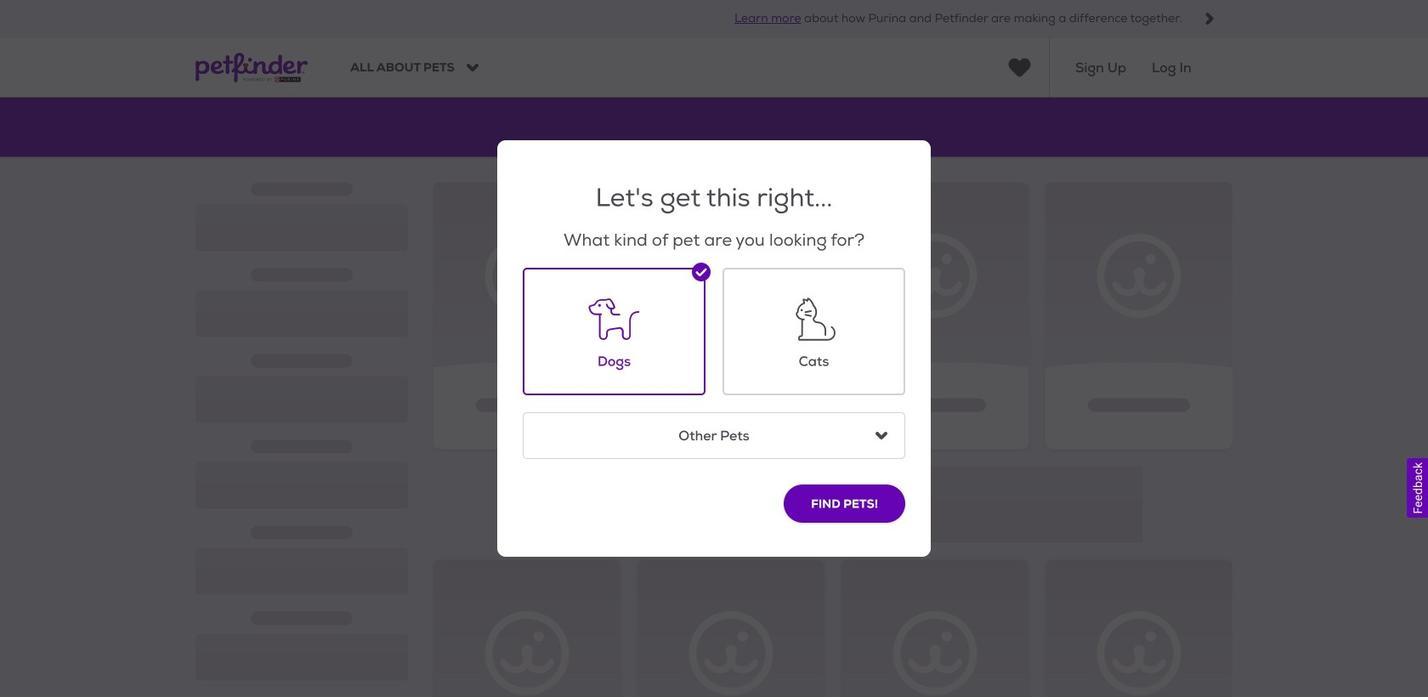 Task type: locate. For each thing, give the bounding box(es) containing it.
dialog
[[0, 0, 1428, 697]]

main content
[[0, 97, 1428, 697]]

option group
[[506, 251, 905, 459]]



Task type: describe. For each thing, give the bounding box(es) containing it.
petfinder home image
[[196, 38, 308, 97]]



Task type: vqa. For each thing, say whether or not it's contained in the screenshot.
main content
yes



